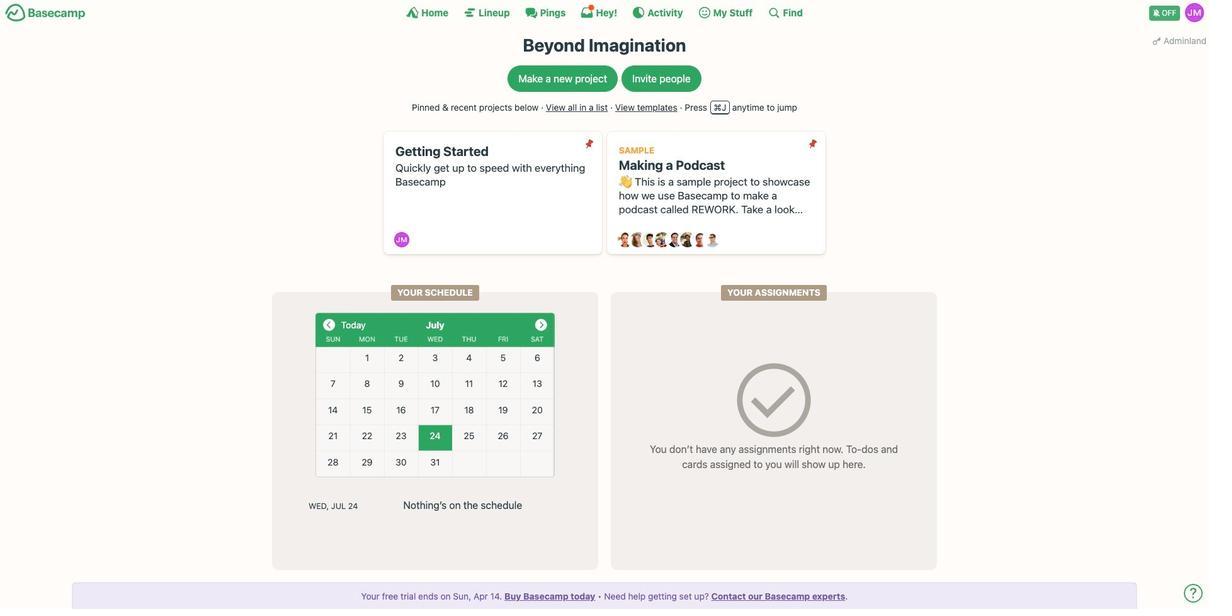 Task type: describe. For each thing, give the bounding box(es) containing it.
victor cooper image
[[705, 233, 720, 248]]

cheryl walters image
[[630, 233, 645, 248]]

josh fiske image
[[668, 233, 683, 248]]

annie bryan image
[[618, 233, 633, 248]]

main element
[[0, 0, 1209, 25]]

jennifer young image
[[655, 233, 670, 248]]

jer mill image inside main element
[[1185, 3, 1204, 22]]

nicole katz image
[[680, 233, 695, 248]]

steve marsh image
[[693, 233, 708, 248]]



Task type: vqa. For each thing, say whether or not it's contained in the screenshot.
MAIN element
yes



Task type: locate. For each thing, give the bounding box(es) containing it.
switch accounts image
[[5, 3, 86, 23]]

jer mill image
[[1185, 3, 1204, 22], [394, 233, 410, 248]]

keyboard shortcut: ⌘ + / image
[[768, 6, 781, 19]]

1 horizontal spatial jer mill image
[[1185, 3, 1204, 22]]

0 horizontal spatial jer mill image
[[394, 233, 410, 248]]

jared davis image
[[643, 233, 658, 248]]

0 vertical spatial jer mill image
[[1185, 3, 1204, 22]]

1 vertical spatial jer mill image
[[394, 233, 410, 248]]



